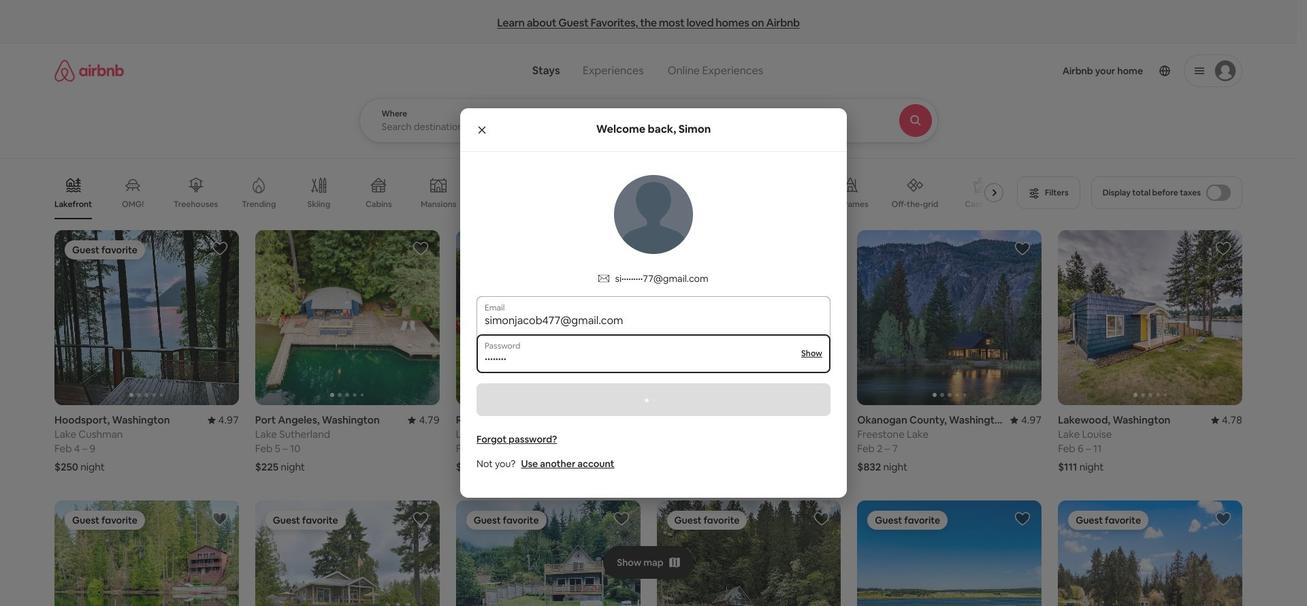 Task type: vqa. For each thing, say whether or not it's contained in the screenshot.
1 within the THE 1 QUEEN BED NOV 2 – 7 $165 $141 NIGHT
no



Task type: locate. For each thing, give the bounding box(es) containing it.
group
[[54, 166, 1010, 219], [54, 230, 239, 405], [255, 230, 440, 405], [456, 230, 641, 405], [657, 230, 841, 405], [858, 230, 1227, 405], [1059, 230, 1243, 405], [54, 501, 239, 606], [255, 501, 440, 606], [456, 501, 641, 606], [657, 501, 841, 606], [858, 501, 1042, 606], [1059, 501, 1243, 606]]

None search field
[[359, 44, 976, 143]]

4.97 out of 5 average rating image
[[207, 414, 239, 427]]

email image
[[599, 273, 610, 284]]

add to wishlist: spanaway, washington image
[[1216, 511, 1232, 527]]

what can we help you find? tab list
[[522, 56, 656, 86]]

1 horizontal spatial add to wishlist: port angeles, washington image
[[613, 511, 630, 527]]

tab panel
[[359, 98, 976, 143]]

4.79 out of 5 average rating image
[[408, 414, 440, 427]]

add to wishlist: hoodsport, washington image
[[212, 240, 228, 257]]

4.97 out of 5 average rating image
[[1011, 414, 1042, 427]]

1 vertical spatial add to wishlist: port angeles, washington image
[[613, 511, 630, 527]]

None email field
[[485, 314, 823, 328]]

add to wishlist: lakewood, washington image
[[1216, 240, 1232, 257]]

None password field
[[485, 352, 794, 366]]

none password field inside log in dialog
[[485, 352, 794, 366]]

add to wishlist: port angeles, washington image
[[413, 240, 429, 257], [613, 511, 630, 527]]

0 vertical spatial add to wishlist: port angeles, washington image
[[413, 240, 429, 257]]



Task type: describe. For each thing, give the bounding box(es) containing it.
profile element
[[785, 44, 1243, 98]]

add to wishlist: okanogan county, washington image
[[1015, 240, 1031, 257]]

log in dialog
[[460, 108, 847, 498]]

simon image
[[613, 174, 695, 255]]

4.96 out of 5 average rating image
[[609, 414, 641, 427]]

4.95 out of 5 average rating image
[[810, 414, 841, 427]]

0 horizontal spatial add to wishlist: port angeles, washington image
[[413, 240, 429, 257]]

add to wishlist: port orchard, washington image
[[212, 511, 228, 527]]

4.78 out of 5 average rating image
[[1212, 414, 1243, 427]]

add to wishlist: renton, washington image
[[613, 240, 630, 257]]

none email field inside log in dialog
[[485, 314, 823, 328]]

Search destinations search field
[[382, 121, 530, 133]]

add to wishlist: shelton, washington image
[[413, 511, 429, 527]]

add to wishlist: port angeles, washington image
[[814, 511, 831, 527]]

add to wishlist: coupeville, washington image
[[1015, 511, 1031, 527]]



